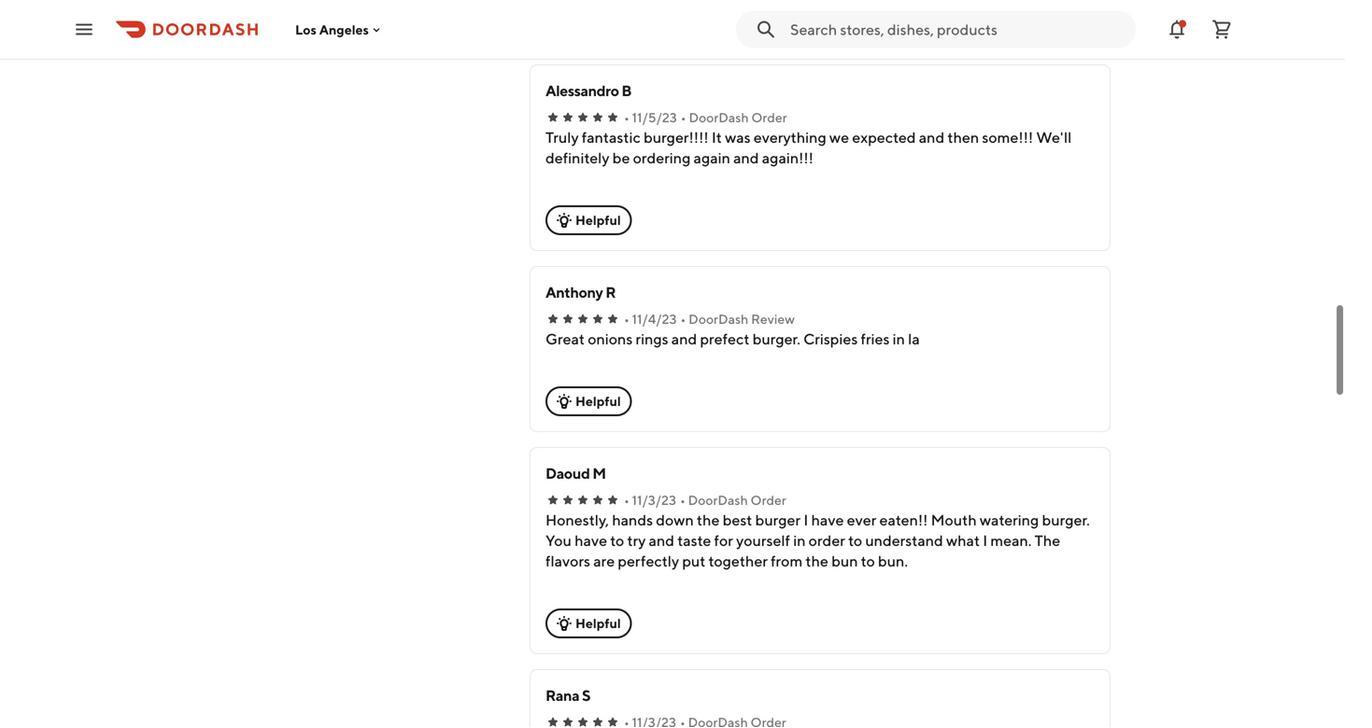 Task type: vqa. For each thing, say whether or not it's contained in the screenshot.
top DoorDash
yes



Task type: describe. For each thing, give the bounding box(es) containing it.
los angeles
[[295, 22, 369, 37]]

• right 11/3/23
[[680, 493, 686, 508]]

alessandro b
[[546, 82, 632, 100]]

los
[[295, 22, 317, 37]]

• left 11/3/23
[[624, 493, 630, 508]]

order for m
[[751, 493, 786, 508]]

r
[[606, 284, 616, 301]]

• 11/5/23 • doordash order
[[624, 110, 787, 125]]

open menu image
[[73, 18, 95, 41]]

helpful button for anthony
[[546, 387, 632, 417]]

b
[[622, 82, 632, 100]]

anthony
[[546, 284, 603, 301]]

helpful button for alessandro
[[546, 206, 632, 235]]

alessandro
[[546, 82, 619, 100]]

doordash for anthony r
[[689, 312, 749, 327]]

doordash for alessandro b
[[689, 110, 749, 125]]

helpful for alessandro
[[576, 213, 621, 228]]

• 11/4/23 • doordash review
[[624, 312, 795, 327]]

rana
[[546, 687, 579, 705]]

review
[[751, 312, 795, 327]]

• down b
[[624, 110, 630, 125]]

• right 11/4/23
[[681, 312, 686, 327]]

helpful for anthony
[[576, 394, 621, 409]]



Task type: locate. For each thing, give the bounding box(es) containing it.
helpful button up s
[[546, 609, 632, 639]]

0 vertical spatial helpful
[[576, 213, 621, 228]]

1 vertical spatial order
[[751, 493, 786, 508]]

angeles
[[319, 22, 369, 37]]

anthony r
[[546, 284, 616, 301]]

11/3/23
[[632, 493, 676, 508]]

helpful button for daoud
[[546, 609, 632, 639]]

doordash
[[689, 110, 749, 125], [689, 312, 749, 327], [688, 493, 748, 508]]

Store search: begin typing to search for stores available on DoorDash text field
[[790, 19, 1125, 40]]

• right 11/5/23
[[681, 110, 686, 125]]

helpful up r
[[576, 213, 621, 228]]

daoud m
[[546, 465, 606, 483]]

notification bell image
[[1166, 18, 1188, 41]]

0 vertical spatial doordash
[[689, 110, 749, 125]]

s
[[582, 687, 591, 705]]

doordash left review
[[689, 312, 749, 327]]

• left 11/4/23
[[624, 312, 630, 327]]

2 helpful button from the top
[[546, 387, 632, 417]]

• 11/3/23 • doordash order
[[624, 493, 786, 508]]

doordash right 11/5/23
[[689, 110, 749, 125]]

2 helpful from the top
[[576, 394, 621, 409]]

m
[[593, 465, 606, 483]]

helpful
[[576, 213, 621, 228], [576, 394, 621, 409], [576, 616, 621, 632]]

0 vertical spatial order
[[752, 110, 787, 125]]

helpful for daoud
[[576, 616, 621, 632]]

2 vertical spatial helpful button
[[546, 609, 632, 639]]

1 vertical spatial helpful
[[576, 394, 621, 409]]

1 helpful button from the top
[[546, 206, 632, 235]]

0 items, open order cart image
[[1211, 18, 1233, 41]]

•
[[624, 110, 630, 125], [681, 110, 686, 125], [624, 312, 630, 327], [681, 312, 686, 327], [624, 493, 630, 508], [680, 493, 686, 508]]

doordash right 11/3/23
[[688, 493, 748, 508]]

rana s
[[546, 687, 591, 705]]

3 helpful from the top
[[576, 616, 621, 632]]

los angeles button
[[295, 22, 384, 37]]

1 helpful from the top
[[576, 213, 621, 228]]

2 vertical spatial doordash
[[688, 493, 748, 508]]

11/4/23
[[632, 312, 677, 327]]

helpful button up anthony r
[[546, 206, 632, 235]]

0 vertical spatial helpful button
[[546, 206, 632, 235]]

1 vertical spatial doordash
[[689, 312, 749, 327]]

3 helpful button from the top
[[546, 609, 632, 639]]

helpful up s
[[576, 616, 621, 632]]

1 vertical spatial helpful button
[[546, 387, 632, 417]]

helpful button up m
[[546, 387, 632, 417]]

daoud
[[546, 465, 590, 483]]

doordash for daoud m
[[688, 493, 748, 508]]

helpful button
[[546, 206, 632, 235], [546, 387, 632, 417], [546, 609, 632, 639]]

11/5/23
[[632, 110, 677, 125]]

2 vertical spatial helpful
[[576, 616, 621, 632]]

order
[[752, 110, 787, 125], [751, 493, 786, 508]]

helpful up m
[[576, 394, 621, 409]]

order for b
[[752, 110, 787, 125]]



